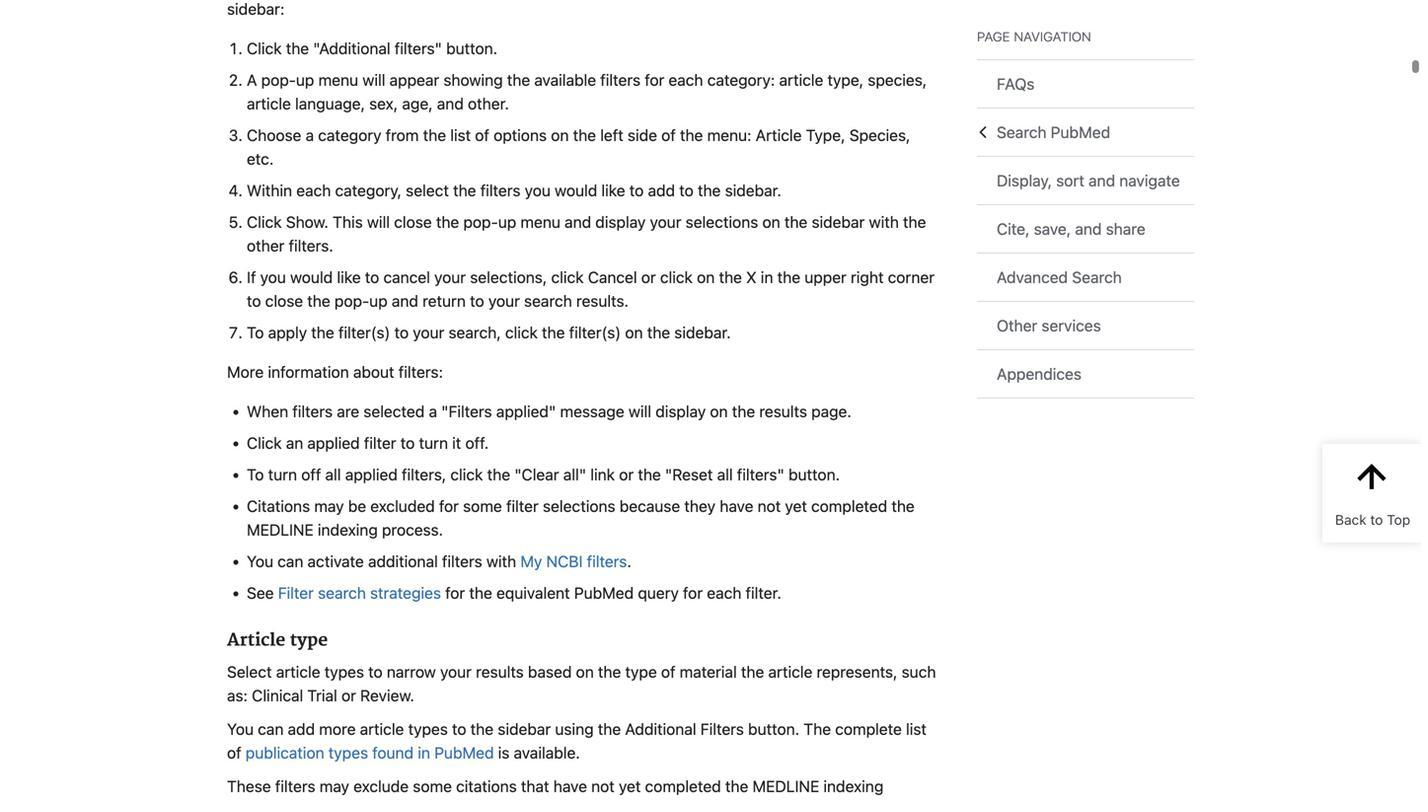 Task type: describe. For each thing, give the bounding box(es) containing it.
share
[[1106, 220, 1145, 238]]

sidebar inside 'click show. this will close the pop-up menu and display your selections on the         sidebar with the other filters.'
[[812, 213, 865, 231]]

filters down process.
[[442, 552, 482, 571]]

sidebar inside you can add more article types to the sidebar using the additional filters button. the       complete list of
[[498, 720, 551, 739]]

in inside if you would like to cancel your selections, click cancel or click on the x in the         upper right corner to close the pop-up and return to your search results.
[[761, 268, 773, 287]]

not inside citations may be excluded for some filter selections because they have not yet         completed the medline indexing process.
[[757, 497, 781, 516]]

left
[[600, 126, 623, 145]]

filters,
[[402, 465, 446, 484]]

as:
[[227, 686, 248, 705]]

menu inside 'click show. this will close the pop-up menu and display your selections on the         sidebar with the other filters.'
[[520, 213, 560, 231]]

publication types found in pubmed link
[[246, 744, 494, 762]]

equivalent
[[496, 584, 570, 602]]

a
[[247, 71, 257, 89]]

upper
[[805, 268, 847, 287]]

more
[[227, 363, 264, 381]]

article inside choose a category from the list of options on the left side of the menu: article         type, species, etc.
[[756, 126, 802, 145]]

0 horizontal spatial publication
[[246, 744, 324, 762]]

for right query
[[683, 584, 703, 602]]

pop- inside a pop-up menu will appear showing the available filters for each category: article         type, species, article language, sex, age, and other.
[[261, 71, 296, 89]]

publication types found in pubmed is       available.
[[246, 744, 580, 762]]

back
[[1335, 512, 1367, 528]]

1 vertical spatial with
[[486, 552, 516, 571]]

appendices link
[[977, 350, 1194, 398]]

would inside if you would like to cancel your selections, click cancel or click on the x in the         upper right corner to close the pop-up and return to your search results.
[[290, 268, 333, 287]]

2 vertical spatial pubmed
[[434, 744, 494, 762]]

your down return
[[413, 323, 444, 342]]

menu:
[[707, 126, 751, 145]]

may inside citations may be excluded for some filter selections because they have not yet         completed the medline indexing process.
[[314, 497, 344, 516]]

review.
[[360, 686, 414, 705]]

of inside select article types to narrow your results based on the type of material the article       represents, such as: clinical trial or review.
[[661, 663, 675, 682]]

click right cancel
[[660, 268, 693, 287]]

filter search strategies link
[[278, 584, 441, 602]]

apply
[[268, 323, 307, 342]]

category:
[[707, 71, 775, 89]]

article inside you can add more article types to the sidebar using the additional filters button. the       complete list of
[[360, 720, 404, 739]]

completed inside citations may be excluded for some filter selections because they have not yet         completed the medline indexing process.
[[811, 497, 887, 516]]

represents,
[[817, 663, 897, 682]]

return
[[422, 292, 466, 310]]

such
[[902, 663, 936, 682]]

have inside these filters may exclude some citations that have not yet completed the medline indexing process because they rely on the publication type [pt] data for the citation; publication type        dat
[[553, 777, 587, 796]]

save,
[[1034, 220, 1071, 238]]

available
[[534, 71, 596, 89]]

0 horizontal spatial filter
[[364, 434, 396, 452]]

0 horizontal spatial article
[[227, 630, 285, 651]]

0 horizontal spatial each
[[296, 181, 331, 200]]

1 vertical spatial or
[[619, 465, 634, 484]]

filters
[[700, 720, 744, 739]]

species,
[[868, 71, 927, 89]]

and inside if you would like to cancel your selections, click cancel or click on the x in the         upper right corner to close the pop-up and return to your search results.
[[392, 292, 418, 310]]

1 horizontal spatial would
[[555, 181, 597, 200]]

indexing inside these filters may exclude some citations that have not yet completed the medline indexing process because they rely on the publication type [pt] data for the citation; publication type        dat
[[823, 777, 883, 796]]

1 filter(s) from the left
[[338, 323, 390, 342]]

these filters may exclude some citations that have not yet completed the medline indexing process because they rely on the publication type [pt] data for the citation; publication type        dat
[[227, 777, 925, 802]]

these
[[227, 777, 271, 796]]

services
[[1042, 316, 1101, 335]]

advanced search
[[997, 268, 1122, 287]]

not inside these filters may exclude some citations that have not yet completed the medline indexing process because they rely on the publication type [pt] data for the citation; publication type        dat
[[591, 777, 615, 796]]

x
[[746, 268, 757, 287]]

2 vertical spatial each
[[707, 584, 742, 602]]

to inside you can add more article types to the sidebar using the additional filters button. the       complete list of
[[452, 720, 466, 739]]

if you would like to cancel your selections, click cancel or click on the x in the         upper right corner to close the pop-up and return to your search results.
[[247, 268, 935, 310]]

will inside 'click show. this will close the pop-up menu and display your selections on the         sidebar with the other filters.'
[[367, 213, 390, 231]]

selections inside citations may be excluded for some filter selections because they have not yet         completed the medline indexing process.
[[543, 497, 615, 516]]

1 vertical spatial display
[[655, 402, 706, 421]]

0 horizontal spatial filters"
[[395, 39, 442, 58]]

top
[[1387, 512, 1410, 528]]

cite, save, and share
[[997, 220, 1145, 238]]

off.
[[465, 434, 489, 452]]

and right save,
[[1075, 220, 1102, 238]]

species,
[[849, 126, 910, 145]]

language,
[[295, 94, 365, 113]]

some inside citations may be excluded for some filter selections because they have not yet         completed the medline indexing process.
[[463, 497, 502, 516]]

filters left are
[[292, 402, 333, 421]]

results inside select article types to narrow your results based on the type of material the article       represents, such as: clinical trial or review.
[[476, 663, 524, 682]]

data
[[620, 801, 652, 802]]

navigation
[[1014, 26, 1091, 45]]

from
[[386, 126, 419, 145]]

0 vertical spatial applied
[[307, 434, 360, 452]]

list inside choose a category from the list of options on the left side of the menu: article         type, species, etc.
[[450, 126, 471, 145]]

your up return
[[434, 268, 466, 287]]

0 vertical spatial button.
[[446, 39, 497, 58]]

of right side
[[661, 126, 676, 145]]

yet inside these filters may exclude some citations that have not yet completed the medline indexing process because they rely on the publication type [pt] data for the citation; publication type        dat
[[619, 777, 641, 796]]

type
[[551, 801, 586, 802]]

filter.
[[746, 584, 781, 602]]

up inside 'click show. this will close the pop-up menu and display your selections on the         sidebar with the other filters.'
[[498, 213, 516, 231]]

2 vertical spatial will
[[628, 402, 651, 421]]

click for click show. this will close the pop-up menu and display your selections on the         sidebar with the other filters.
[[247, 213, 282, 231]]

1 vertical spatial button.
[[789, 465, 840, 484]]

is
[[498, 744, 510, 762]]

publication inside these filters may exclude some citations that have not yet completed the medline indexing process because they rely on the publication type [pt] data for the citation; publication type        dat
[[769, 801, 847, 802]]

search inside search pubmed link
[[997, 123, 1047, 142]]

click down 'it'
[[450, 465, 483, 484]]

this
[[333, 213, 363, 231]]

you for you can activate additional filters with my ncbi filters .
[[247, 552, 273, 571]]

on inside select article types to narrow your results based on the type of material the article       represents, such as: clinical trial or review.
[[576, 663, 594, 682]]

each inside a pop-up menu will appear showing the available filters for each category: article         type, species, article language, sex, age, and other.
[[669, 71, 703, 89]]

0 vertical spatial sidebar.
[[725, 181, 781, 200]]

type,
[[827, 71, 864, 89]]

appear
[[389, 71, 439, 89]]

menu inside a pop-up menu will appear showing the available filters for each category: article         type, species, article language, sex, age, and other.
[[318, 71, 358, 89]]

filter
[[278, 584, 314, 602]]

strategies
[[370, 584, 441, 602]]

to apply the filter(s) to your search, click the filter(s) on the sidebar.
[[247, 323, 735, 342]]

process.
[[382, 521, 443, 539]]

that
[[521, 777, 549, 796]]

off
[[301, 465, 321, 484]]

your down selections,
[[488, 292, 520, 310]]

on inside these filters may exclude some citations that have not yet completed the medline indexing process because they rely on the publication type [pt] data for the citation; publication type        dat
[[418, 801, 436, 802]]

add inside you can add more article types to the sidebar using the additional filters button. the       complete list of
[[288, 720, 315, 739]]

navigate
[[1119, 171, 1180, 190]]

2 all from the left
[[717, 465, 733, 484]]

1 horizontal spatial filters"
[[737, 465, 784, 484]]

article left "type,"
[[779, 71, 823, 89]]

complete
[[835, 720, 902, 739]]

select
[[406, 181, 449, 200]]

article type
[[227, 630, 328, 651]]

age,
[[402, 94, 433, 113]]

other services
[[997, 316, 1101, 335]]

click for click an applied filter to turn it off.
[[247, 434, 282, 452]]

display inside 'click show. this will close the pop-up menu and display your selections on the         sidebar with the other filters.'
[[595, 213, 646, 231]]

information
[[268, 363, 349, 381]]

publication
[[468, 801, 547, 802]]

cite,
[[997, 220, 1030, 238]]

article up the
[[768, 663, 812, 682]]

within
[[247, 181, 292, 200]]

1 vertical spatial pubmed
[[574, 584, 634, 602]]

0 horizontal spatial search
[[318, 584, 366, 602]]

0 horizontal spatial in
[[418, 744, 430, 762]]

article down a
[[247, 94, 291, 113]]

display, sort and navigate link
[[977, 157, 1194, 204]]

on inside 'click show. this will close the pop-up menu and display your selections on the         sidebar with the other filters.'
[[762, 213, 780, 231]]

"filters
[[441, 402, 492, 421]]

1 vertical spatial sidebar.
[[674, 323, 731, 342]]

sex,
[[369, 94, 398, 113]]

ncbi
[[546, 552, 583, 571]]

category
[[318, 126, 381, 145]]

medline inside citations may be excluded for some filter selections because they have not yet         completed the medline indexing process.
[[247, 521, 314, 539]]

2 vertical spatial types
[[328, 744, 368, 762]]

process
[[227, 801, 284, 802]]

0 vertical spatial you
[[525, 181, 551, 200]]

1 horizontal spatial a
[[429, 402, 437, 421]]

for down "you can activate additional filters with my ncbi filters ."
[[445, 584, 465, 602]]

button. inside you can add more article types to the sidebar using the additional filters button. the       complete list of
[[748, 720, 799, 739]]

search,
[[449, 323, 501, 342]]

2 filter(s) from the left
[[569, 323, 621, 342]]

when
[[247, 402, 288, 421]]

2 horizontal spatial pubmed
[[1051, 123, 1110, 142]]

the inside citations may be excluded for some filter selections because they have not yet         completed the medline indexing process.
[[891, 497, 915, 516]]

because inside these filters may exclude some citations that have not yet completed the medline indexing process because they rely on the publication type [pt] data for the citation; publication type        dat
[[288, 801, 349, 802]]

available.
[[514, 744, 580, 762]]

about
[[353, 363, 394, 381]]

my
[[520, 552, 542, 571]]

selections,
[[470, 268, 547, 287]]

selections inside 'click show. this will close the pop-up menu and display your selections on the         sidebar with the other filters.'
[[686, 213, 758, 231]]

more information about filters:
[[227, 363, 443, 381]]

see
[[247, 584, 274, 602]]

0 vertical spatial like
[[601, 181, 625, 200]]

an
[[286, 434, 303, 452]]

0 vertical spatial results
[[759, 402, 807, 421]]

a pop-up menu will appear showing the available filters for each category: article         type, species, article language, sex, age, and other.
[[247, 71, 927, 113]]

other.
[[468, 94, 509, 113]]

appendices
[[997, 365, 1081, 383]]

your inside 'click show. this will close the pop-up menu and display your selections on the         sidebar with the other filters.'
[[650, 213, 681, 231]]

with inside 'click show. this will close the pop-up menu and display your selections on the         sidebar with the other filters.'
[[869, 213, 899, 231]]

the
[[804, 720, 831, 739]]

1 horizontal spatial turn
[[419, 434, 448, 452]]

type inside select article types to narrow your results based on the type of material the article       represents, such as: clinical trial or review.
[[625, 663, 657, 682]]

.
[[627, 552, 631, 571]]

citations may be excluded for some filter selections because they have not yet         completed the medline indexing process.
[[247, 497, 915, 539]]



Task type: locate. For each thing, give the bounding box(es) containing it.
1 horizontal spatial search
[[524, 292, 572, 310]]

button.
[[446, 39, 497, 58], [789, 465, 840, 484], [748, 720, 799, 739]]

1 horizontal spatial medline
[[752, 777, 819, 796]]

1 horizontal spatial close
[[394, 213, 432, 231]]

button. up showing
[[446, 39, 497, 58]]

0 horizontal spatial have
[[553, 777, 587, 796]]

0 horizontal spatial with
[[486, 552, 516, 571]]

0 horizontal spatial up
[[296, 71, 314, 89]]

would down choose a category from the list of options on the left side of the menu: article         type, species, etc.
[[555, 181, 597, 200]]

can down clinical at left bottom
[[258, 720, 284, 739]]

based
[[528, 663, 572, 682]]

a inside choose a category from the list of options on the left side of the menu: article         type, species, etc.
[[306, 126, 314, 145]]

see filter search strategies for the equivalent          pubmed query for each filter.
[[247, 584, 781, 602]]

because inside citations may be excluded for some filter selections because they have not yet         completed the medline indexing process.
[[620, 497, 680, 516]]

in right x
[[761, 268, 773, 287]]

article
[[779, 71, 823, 89], [247, 94, 291, 113], [276, 663, 320, 682], [768, 663, 812, 682], [360, 720, 404, 739]]

my ncbi filters link
[[520, 552, 627, 571]]

1 vertical spatial each
[[296, 181, 331, 200]]

results left the page.
[[759, 402, 807, 421]]

menu
[[318, 71, 358, 89], [520, 213, 560, 231]]

can for activate
[[277, 552, 303, 571]]

0 vertical spatial article
[[756, 126, 802, 145]]

have up filter.
[[720, 497, 753, 516]]

1 horizontal spatial all
[[717, 465, 733, 484]]

1 horizontal spatial search
[[1072, 268, 1122, 287]]

close up apply
[[265, 292, 303, 310]]

you inside you can add more article types to the sidebar using the additional filters button. the       complete list of
[[227, 720, 254, 739]]

2 horizontal spatial pop-
[[463, 213, 498, 231]]

1 vertical spatial filters"
[[737, 465, 784, 484]]

2 click from the top
[[247, 434, 282, 452]]

excluded
[[370, 497, 435, 516]]

etc.
[[247, 150, 274, 168]]

to for to turn off all applied filters, click the "clear all" link or the "reset all         filters" button.
[[247, 465, 264, 484]]

other
[[247, 236, 285, 255]]

filter inside citations may be excluded for some filter selections because they have not yet         completed the medline indexing process.
[[506, 497, 539, 516]]

pop- right a
[[261, 71, 296, 89]]

medline down citations
[[247, 521, 314, 539]]

each left filter.
[[707, 584, 742, 602]]

sidebar up upper at the right of the page
[[812, 213, 865, 231]]

of down other. on the left of the page
[[475, 126, 489, 145]]

indexing
[[318, 521, 378, 539], [823, 777, 883, 796]]

category,
[[335, 181, 402, 200]]

can inside you can add more article types to the sidebar using the additional filters button. the       complete list of
[[258, 720, 284, 739]]

sidebar up is
[[498, 720, 551, 739]]

in right found
[[418, 744, 430, 762]]

if
[[247, 268, 256, 287]]

may
[[314, 497, 344, 516], [320, 777, 349, 796]]

0 horizontal spatial add
[[288, 720, 315, 739]]

up inside if you would like to cancel your selections, click cancel or click on the x in the         upper right corner to close the pop-up and return to your search results.
[[369, 292, 388, 310]]

all right "reset
[[717, 465, 733, 484]]

0 vertical spatial will
[[362, 71, 385, 89]]

applied down are
[[307, 434, 360, 452]]

filter(s) up "about"
[[338, 323, 390, 342]]

will inside a pop-up menu will appear showing the available filters for each category: article         type, species, article language, sex, age, and other.
[[362, 71, 385, 89]]

to
[[247, 323, 264, 342], [247, 465, 264, 484]]

0 horizontal spatial sidebar
[[498, 720, 551, 739]]

1 vertical spatial will
[[367, 213, 390, 231]]

0 vertical spatial type
[[290, 630, 328, 651]]

1 vertical spatial up
[[498, 213, 516, 231]]

because right process
[[288, 801, 349, 802]]

publication right the citation;
[[769, 801, 847, 802]]

filters right ncbi at the left of page
[[587, 552, 627, 571]]

filter down selected
[[364, 434, 396, 452]]

faqs link
[[977, 60, 1194, 108]]

1 horizontal spatial filter(s)
[[569, 323, 621, 342]]

of left material
[[661, 663, 675, 682]]

with left my
[[486, 552, 516, 571]]

or right link
[[619, 465, 634, 484]]

like down 'this'
[[337, 268, 361, 287]]

filters right available
[[600, 71, 640, 89]]

click left an
[[247, 434, 282, 452]]

filter(s) down results.
[[569, 323, 621, 342]]

1 horizontal spatial up
[[369, 292, 388, 310]]

all right off
[[325, 465, 341, 484]]

1 horizontal spatial selections
[[686, 213, 758, 231]]

within each category, select the filters you would like to add to the sidebar.
[[247, 181, 781, 200]]

cite, save, and share link
[[977, 205, 1194, 253]]

and inside 'click show. this will close the pop-up menu and display your selections on the         sidebar with the other filters.'
[[565, 213, 591, 231]]

0 vertical spatial list
[[450, 126, 471, 145]]

types up publication types found in pubmed is       available. on the bottom left of the page
[[408, 720, 448, 739]]

of inside you can add more article types to the sidebar using the additional filters button. the       complete list of
[[227, 744, 241, 762]]

you can add more article types to the sidebar using the additional filters button. the       complete list of
[[227, 720, 927, 762]]

pubmed left is
[[434, 744, 494, 762]]

types inside you can add more article types to the sidebar using the additional filters button. the       complete list of
[[408, 720, 448, 739]]

0 horizontal spatial yet
[[619, 777, 641, 796]]

up inside a pop-up menu will appear showing the available filters for each category: article         type, species, article language, sex, age, and other.
[[296, 71, 314, 89]]

2 vertical spatial pop-
[[334, 292, 369, 310]]

1 vertical spatial applied
[[345, 465, 398, 484]]

click
[[551, 268, 584, 287], [660, 268, 693, 287], [505, 323, 538, 342], [450, 465, 483, 484]]

click inside 'click show. this will close the pop-up menu and display your selections on the         sidebar with the other filters.'
[[247, 213, 282, 231]]

each left category:
[[669, 71, 703, 89]]

for inside these filters may exclude some citations that have not yet completed the medline indexing process because they rely on the publication type [pt] data for the citation; publication type        dat
[[656, 801, 676, 802]]

results.
[[576, 292, 629, 310]]

menu up the language,
[[318, 71, 358, 89]]

or
[[641, 268, 656, 287], [619, 465, 634, 484], [341, 686, 356, 705]]

you inside if you would like to cancel your selections, click cancel or click on the x in the         upper right corner to close the pop-up and return to your search results.
[[260, 268, 286, 287]]

filters up process
[[275, 777, 315, 796]]

type up additional
[[625, 663, 657, 682]]

1 vertical spatial add
[[288, 720, 315, 739]]

in
[[761, 268, 773, 287], [418, 744, 430, 762]]

1 vertical spatial menu
[[520, 213, 560, 231]]

1 vertical spatial close
[[265, 292, 303, 310]]

they inside these filters may exclude some citations that have not yet completed the medline indexing process because they rely on the publication type [pt] data for the citation; publication type        dat
[[353, 801, 384, 802]]

1 horizontal spatial not
[[757, 497, 781, 516]]

your inside select article types to narrow your results based on the type of material the article       represents, such as: clinical trial or review.
[[440, 663, 472, 682]]

0 vertical spatial you
[[247, 552, 273, 571]]

publication up these
[[246, 744, 324, 762]]

0 vertical spatial would
[[555, 181, 597, 200]]

filters" up appear at the top of the page
[[395, 39, 442, 58]]

results left based
[[476, 663, 524, 682]]

a left "filters
[[429, 402, 437, 421]]

close inside if you would like to cancel your selections, click cancel or click on the x in the         upper right corner to close the pop-up and return to your search results.
[[265, 292, 303, 310]]

1 vertical spatial completed
[[645, 777, 721, 796]]

more
[[319, 720, 356, 739]]

close inside 'click show. this will close the pop-up menu and display your selections on the         sidebar with the other filters.'
[[394, 213, 432, 231]]

click right search,
[[505, 323, 538, 342]]

0 vertical spatial display
[[595, 213, 646, 231]]

types up trial
[[324, 663, 364, 682]]

search pubmed
[[997, 123, 1110, 142]]

message
[[560, 402, 624, 421]]

select
[[227, 663, 272, 682]]

1 vertical spatial type
[[625, 663, 657, 682]]

found
[[372, 744, 414, 762]]

click up results.
[[551, 268, 584, 287]]

page navigation
[[977, 26, 1091, 45]]

show.
[[286, 213, 328, 231]]

0 vertical spatial yet
[[785, 497, 807, 516]]

1 horizontal spatial they
[[684, 497, 716, 516]]

1 to from the top
[[247, 323, 264, 342]]

faqs
[[997, 75, 1035, 93]]

list down other. on the left of the page
[[450, 126, 471, 145]]

rely
[[388, 801, 414, 802]]

2 vertical spatial or
[[341, 686, 356, 705]]

1 vertical spatial list
[[906, 720, 927, 739]]

0 horizontal spatial because
[[288, 801, 349, 802]]

can
[[277, 552, 303, 571], [258, 720, 284, 739]]

choose
[[247, 126, 301, 145]]

choose a category from the list of options on the left side of the menu: article         type, species, etc.
[[247, 126, 910, 168]]

will up sex,
[[362, 71, 385, 89]]

exclude
[[353, 777, 409, 796]]

menu down within each category, select the filters you would like to add to the sidebar.
[[520, 213, 560, 231]]

applied
[[307, 434, 360, 452], [345, 465, 398, 484]]

for inside citations may be excluded for some filter selections because they have not yet         completed the medline indexing process.
[[439, 497, 459, 516]]

some inside these filters may exclude some citations that have not yet completed the medline indexing process because they rely on the publication type [pt] data for the citation; publication type        dat
[[413, 777, 452, 796]]

using
[[555, 720, 594, 739]]

on inside choose a category from the list of options on the left side of the menu: article         type, species, etc.
[[551, 126, 569, 145]]

right
[[851, 268, 884, 287]]

0 horizontal spatial they
[[353, 801, 384, 802]]

on inside if you would like to cancel your selections, click cancel or click on the x in the         upper right corner to close the pop-up and return to your search results.
[[697, 268, 715, 287]]

0 vertical spatial filters"
[[395, 39, 442, 58]]

narrow
[[387, 663, 436, 682]]

search up the display,
[[997, 123, 1047, 142]]

article up select
[[227, 630, 285, 651]]

have inside citations may be excluded for some filter selections because they have not yet         completed the medline indexing process.
[[720, 497, 753, 516]]

activate
[[307, 552, 364, 571]]

for down the filters,
[[439, 497, 459, 516]]

like inside if you would like to cancel your selections, click cancel or click on the x in the         upper right corner to close the pop-up and return to your search results.
[[337, 268, 361, 287]]

back to top button
[[1322, 444, 1421, 543]]

citation;
[[707, 801, 765, 802]]

1 vertical spatial some
[[413, 777, 452, 796]]

1 vertical spatial sidebar
[[498, 720, 551, 739]]

other
[[997, 316, 1037, 335]]

material
[[680, 663, 737, 682]]

1 vertical spatial can
[[258, 720, 284, 739]]

0 vertical spatial to
[[247, 323, 264, 342]]

filters down the "options"
[[480, 181, 521, 200]]

or inside select article types to narrow your results based on the type of material the article       represents, such as: clinical trial or review.
[[341, 686, 356, 705]]

button. left the
[[748, 720, 799, 739]]

may left the exclude on the bottom left of page
[[320, 777, 349, 796]]

pop- inside if you would like to cancel your selections, click cancel or click on the x in the         upper right corner to close the pop-up and return to your search results.
[[334, 292, 369, 310]]

0 horizontal spatial menu
[[318, 71, 358, 89]]

add
[[648, 181, 675, 200], [288, 720, 315, 739]]

for right data
[[656, 801, 676, 802]]

citations
[[456, 777, 517, 796]]

and inside a pop-up menu will appear showing the available filters for each category: article         type, species, article language, sex, age, and other.
[[437, 94, 464, 113]]

1 horizontal spatial article
[[756, 126, 802, 145]]

a
[[306, 126, 314, 145], [429, 402, 437, 421]]

1 vertical spatial medline
[[752, 777, 819, 796]]

filters
[[600, 71, 640, 89], [480, 181, 521, 200], [292, 402, 333, 421], [442, 552, 482, 571], [587, 552, 627, 571], [275, 777, 315, 796]]

0 horizontal spatial filter(s)
[[338, 323, 390, 342]]

you for you can add more article types to the sidebar using the additional filters button. the       complete list of
[[227, 720, 254, 739]]

0 horizontal spatial or
[[341, 686, 356, 705]]

1 vertical spatial would
[[290, 268, 333, 287]]

1 vertical spatial a
[[429, 402, 437, 421]]

not up the [pt]
[[591, 777, 615, 796]]

to up citations
[[247, 465, 264, 484]]

can for add
[[258, 720, 284, 739]]

for inside a pop-up menu will appear showing the available filters for each category: article         type, species, article language, sex, age, and other.
[[645, 71, 664, 89]]

article left the type,
[[756, 126, 802, 145]]

0 horizontal spatial close
[[265, 292, 303, 310]]

list right 'complete'
[[906, 720, 927, 739]]

1 vertical spatial publication
[[769, 801, 847, 802]]

they down "reset
[[684, 497, 716, 516]]

selections down all"
[[543, 497, 615, 516]]

0 vertical spatial not
[[757, 497, 781, 516]]

up down cancel
[[369, 292, 388, 310]]

publication
[[246, 744, 324, 762], [769, 801, 847, 802]]

to inside select article types to narrow your results based on the type of material the article       represents, such as: clinical trial or review.
[[368, 663, 383, 682]]

and down cancel
[[392, 292, 418, 310]]

and right age, on the left top of the page
[[437, 94, 464, 113]]

cancel
[[588, 268, 637, 287]]

2 vertical spatial button.
[[748, 720, 799, 739]]

search inside if you would like to cancel your selections, click cancel or click on the x in the         upper right corner to close the pop-up and return to your search results.
[[524, 292, 572, 310]]

filters inside these filters may exclude some citations that have not yet completed the medline indexing process because they rely on the publication type [pt] data for the citation; publication type        dat
[[275, 777, 315, 796]]

and right sort
[[1089, 171, 1115, 190]]

1 vertical spatial article
[[227, 630, 285, 651]]

filters inside a pop-up menu will appear showing the available filters for each category: article         type, species, article language, sex, age, and other.
[[600, 71, 640, 89]]

1 vertical spatial indexing
[[823, 777, 883, 796]]

search down selections,
[[524, 292, 572, 310]]

button. down the page.
[[789, 465, 840, 484]]

medline inside these filters may exclude some citations that have not yet completed the medline indexing process because they rely on the publication type [pt] data for the citation; publication type        dat
[[752, 777, 819, 796]]

showing
[[443, 71, 503, 89]]

search
[[997, 123, 1047, 142], [1072, 268, 1122, 287]]

0 horizontal spatial some
[[413, 777, 452, 796]]

0 vertical spatial with
[[869, 213, 899, 231]]

your
[[650, 213, 681, 231], [434, 268, 466, 287], [488, 292, 520, 310], [413, 323, 444, 342], [440, 663, 472, 682]]

up down within each category, select the filters you would like to add to the sidebar.
[[498, 213, 516, 231]]

0 horizontal spatial like
[[337, 268, 361, 287]]

a right choose
[[306, 126, 314, 145]]

completed down the page.
[[811, 497, 887, 516]]

all"
[[563, 465, 586, 484]]

0 horizontal spatial indexing
[[318, 521, 378, 539]]

0 vertical spatial menu
[[318, 71, 358, 89]]

cancel
[[383, 268, 430, 287]]

they inside citations may be excluded for some filter selections because they have not yet         completed the medline indexing process.
[[684, 497, 716, 516]]

pop- down within each category, select the filters you would like to add to the sidebar.
[[463, 213, 498, 231]]

turn left off
[[268, 465, 297, 484]]

0 vertical spatial add
[[648, 181, 675, 200]]

each up show.
[[296, 181, 331, 200]]

2 horizontal spatial type
[[852, 801, 883, 802]]

2 to from the top
[[247, 465, 264, 484]]

when filters are selected a "filters applied" message will display on the results         page.
[[247, 402, 851, 421]]

0 vertical spatial types
[[324, 663, 364, 682]]

trial
[[307, 686, 337, 705]]

0 vertical spatial selections
[[686, 213, 758, 231]]

pop- up more information about filters:
[[334, 292, 369, 310]]

click up other
[[247, 213, 282, 231]]

1 vertical spatial in
[[418, 744, 430, 762]]

1 all from the left
[[325, 465, 341, 484]]

each
[[669, 71, 703, 89], [296, 181, 331, 200], [707, 584, 742, 602]]

2 horizontal spatial each
[[707, 584, 742, 602]]

may left be
[[314, 497, 344, 516]]

advanced search link
[[977, 254, 1194, 301]]

1 vertical spatial you
[[260, 268, 286, 287]]

you down as:
[[227, 720, 254, 739]]

article up clinical at left bottom
[[276, 663, 320, 682]]

display
[[595, 213, 646, 231], [655, 402, 706, 421]]

0 vertical spatial sidebar
[[812, 213, 865, 231]]

pop- inside 'click show. this will close the pop-up menu and display your selections on the         sidebar with the other filters.'
[[463, 213, 498, 231]]

add down side
[[648, 181, 675, 200]]

indexing down 'complete'
[[823, 777, 883, 796]]

types inside select article types to narrow your results based on the type of material the article       represents, such as: clinical trial or review.
[[324, 663, 364, 682]]

1 horizontal spatial completed
[[811, 497, 887, 516]]

for up side
[[645, 71, 664, 89]]

0 vertical spatial they
[[684, 497, 716, 516]]

0 horizontal spatial pubmed
[[434, 744, 494, 762]]

to for to apply the filter(s) to your search, click the filter(s) on the sidebar.
[[247, 323, 264, 342]]

yet inside citations may be excluded for some filter selections because they have not yet         completed the medline indexing process.
[[785, 497, 807, 516]]

to left apply
[[247, 323, 264, 342]]

0 vertical spatial close
[[394, 213, 432, 231]]

0 horizontal spatial turn
[[268, 465, 297, 484]]

1 vertical spatial search
[[1072, 268, 1122, 287]]

the inside a pop-up menu will appear showing the available filters for each category: article         type, species, article language, sex, age, and other.
[[507, 71, 530, 89]]

completed
[[811, 497, 887, 516], [645, 777, 721, 796]]

side
[[628, 126, 657, 145]]

1 click from the top
[[247, 213, 282, 231]]

indexing inside citations may be excluded for some filter selections because they have not yet         completed the medline indexing process.
[[318, 521, 378, 539]]

pubmed
[[1051, 123, 1110, 142], [574, 584, 634, 602], [434, 744, 494, 762]]

some down off.
[[463, 497, 502, 516]]

completed inside these filters may exclude some citations that have not yet completed the medline indexing process because they rely on the publication type [pt] data for the citation; publication type        dat
[[645, 777, 721, 796]]

1 horizontal spatial in
[[761, 268, 773, 287]]

search up other services link at the top right of page
[[1072, 268, 1122, 287]]

1 horizontal spatial because
[[620, 497, 680, 516]]

selected
[[363, 402, 425, 421]]

you up see
[[247, 552, 273, 571]]

1 vertical spatial search
[[318, 584, 366, 602]]

0 vertical spatial in
[[761, 268, 773, 287]]

0 horizontal spatial you
[[260, 268, 286, 287]]

sidebar.
[[725, 181, 781, 200], [674, 323, 731, 342]]

type
[[290, 630, 328, 651], [625, 663, 657, 682], [852, 801, 883, 802]]

add left more
[[288, 720, 315, 739]]

click an applied filter to turn it off.
[[247, 434, 493, 452]]

1 horizontal spatial or
[[619, 465, 634, 484]]

will right message
[[628, 402, 651, 421]]

type inside these filters may exclude some citations that have not yet completed the medline indexing process because they rely on the publication type [pt] data for the citation; publication type        dat
[[852, 801, 883, 802]]

1 vertical spatial to
[[247, 465, 264, 484]]

like up 'click show. this will close the pop-up menu and display your selections on the         sidebar with the other filters.' at the top of the page
[[601, 181, 625, 200]]

to inside button
[[1370, 512, 1383, 528]]

and up cancel
[[565, 213, 591, 231]]

may inside these filters may exclude some citations that have not yet completed the medline indexing process because they rely on the publication type [pt] data for the citation; publication type        dat
[[320, 777, 349, 796]]

pubmed down .
[[574, 584, 634, 602]]

[pt]
[[590, 801, 616, 802]]

other services link
[[977, 302, 1194, 349]]

list inside you can add more article types to the sidebar using the additional filters button. the       complete list of
[[906, 720, 927, 739]]

1 horizontal spatial filter
[[506, 497, 539, 516]]

or inside if you would like to cancel your selections, click cancel or click on the x in the         upper right corner to close the pop-up and return to your search results.
[[641, 268, 656, 287]]

or right trial
[[341, 686, 356, 705]]

0 horizontal spatial a
[[306, 126, 314, 145]]

can up the filter
[[277, 552, 303, 571]]

your down side
[[650, 213, 681, 231]]

search inside the advanced search link
[[1072, 268, 1122, 287]]

close
[[394, 213, 432, 231], [265, 292, 303, 310]]

back to top
[[1335, 512, 1410, 528]]

additional
[[625, 720, 696, 739]]



Task type: vqa. For each thing, say whether or not it's contained in the screenshot.
If on the left top of the page
yes



